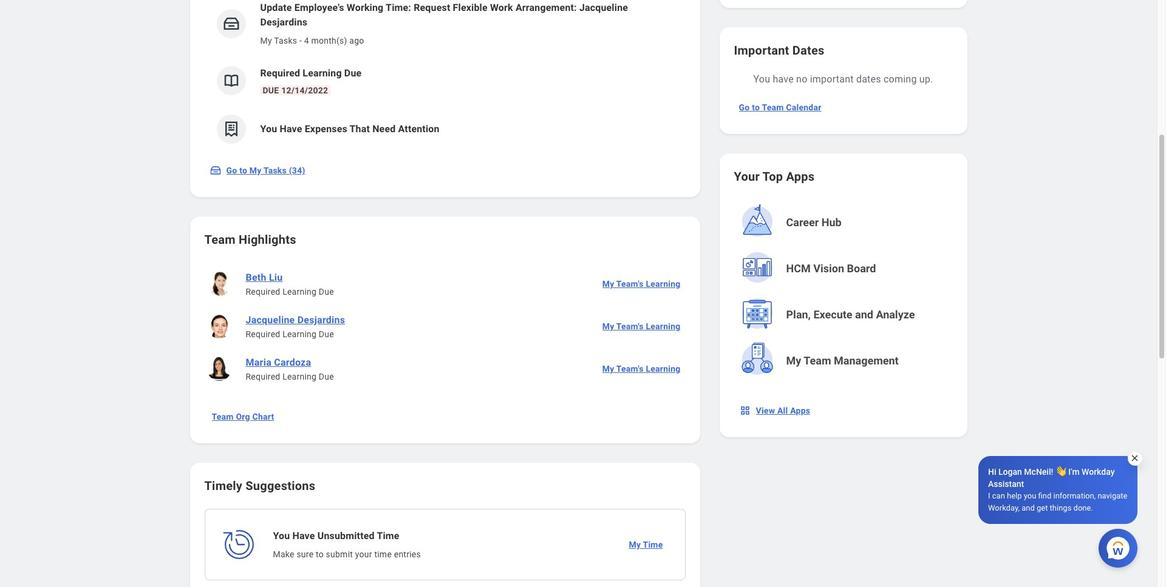 Task type: describe. For each thing, give the bounding box(es) containing it.
jacqueline inside update employee's working time: request flexible work arrangement: jacqueline desjardins
[[579, 2, 628, 13]]

cardoza
[[274, 357, 311, 369]]

board
[[847, 262, 876, 275]]

due for beth liu
[[319, 287, 334, 297]]

expenses
[[305, 123, 347, 135]]

nbox image
[[739, 405, 751, 417]]

jacqueline desjardins required learning due
[[246, 315, 345, 340]]

jacqueline inside jacqueline desjardins required learning due
[[246, 315, 295, 326]]

no
[[796, 73, 807, 85]]

team highlights list
[[204, 263, 685, 391]]

get
[[1037, 504, 1048, 513]]

that
[[350, 123, 370, 135]]

12/14/2022
[[281, 86, 328, 95]]

my team's learning button for cardoza
[[597, 357, 685, 381]]

highlights
[[239, 233, 296, 247]]

apps for your top apps
[[786, 169, 815, 184]]

can
[[992, 492, 1005, 501]]

your
[[355, 550, 372, 560]]

team's for liu
[[616, 279, 644, 289]]

maria
[[246, 357, 271, 369]]

make
[[273, 550, 294, 560]]

my team's learning for desjardins
[[602, 322, 681, 332]]

my team's learning for liu
[[602, 279, 681, 289]]

dates
[[792, 43, 825, 58]]

tasks inside awaiting your action list
[[274, 36, 297, 46]]

inbox image
[[209, 165, 221, 177]]

required learning due
[[260, 67, 362, 79]]

liu
[[269, 272, 283, 284]]

due for maria cardoza
[[319, 372, 334, 382]]

required for maria
[[246, 372, 280, 382]]

my inside awaiting your action list
[[260, 36, 272, 46]]

important dates
[[734, 43, 825, 58]]

👋
[[1055, 468, 1066, 477]]

hi
[[988, 468, 996, 477]]

dashboard expenses image
[[222, 120, 240, 138]]

assistant
[[988, 480, 1024, 490]]

desjardins inside update employee's working time: request flexible work arrangement: jacqueline desjardins
[[260, 16, 307, 28]]

team down "execute"
[[804, 355, 831, 367]]

team left org
[[212, 412, 234, 422]]

view
[[756, 406, 775, 416]]

need
[[372, 123, 396, 135]]

plan,
[[786, 309, 811, 321]]

team's for cardoza
[[616, 364, 644, 374]]

help
[[1007, 492, 1022, 501]]

due down ago
[[344, 67, 362, 79]]

i'm
[[1068, 468, 1080, 477]]

go for go to my tasks (34)
[[226, 166, 237, 176]]

career
[[786, 216, 819, 229]]

my team's learning button for liu
[[597, 272, 685, 296]]

my tasks - 4 month(s) ago
[[260, 36, 364, 46]]

hcm
[[786, 262, 811, 275]]

you have unsubmitted time
[[273, 531, 399, 542]]

due for jacqueline desjardins
[[319, 330, 334, 340]]

working
[[347, 2, 383, 13]]

month(s)
[[311, 36, 347, 46]]

sure
[[297, 550, 314, 560]]

done.
[[1074, 504, 1093, 513]]

plan, execute and analyze
[[786, 309, 915, 321]]

due left 12/14/2022
[[263, 86, 279, 95]]

maria cardoza required learning due
[[246, 357, 334, 382]]

you have expenses that need attention
[[260, 123, 440, 135]]

hub
[[822, 216, 842, 229]]

your top apps
[[734, 169, 815, 184]]

work
[[490, 2, 513, 13]]

timely
[[204, 479, 242, 494]]

maria cardoza button
[[241, 355, 316, 371]]

go to team calendar
[[739, 103, 821, 112]]

team highlights
[[204, 233, 296, 247]]

up.
[[919, 73, 933, 85]]

required inside awaiting your action list
[[260, 67, 300, 79]]

workday,
[[988, 504, 1020, 513]]

all
[[777, 406, 788, 416]]

hcm vision board button
[[735, 247, 954, 291]]

submit
[[326, 550, 353, 560]]

jacqueline desjardins button
[[241, 313, 350, 329]]

make sure to submit your time entries
[[273, 550, 421, 560]]

time:
[[386, 2, 411, 13]]

my team management button
[[735, 340, 954, 383]]

learning inside awaiting your action list
[[303, 67, 342, 79]]

(34)
[[289, 166, 305, 176]]

you have expenses that need attention button
[[204, 105, 685, 154]]

plan, execute and analyze button
[[735, 293, 954, 337]]

beth liu button
[[241, 270, 288, 286]]

ago
[[349, 36, 364, 46]]

suggestions
[[246, 479, 315, 494]]

my team's learning button for desjardins
[[597, 315, 685, 339]]

mcneil!
[[1024, 468, 1053, 477]]

team's for desjardins
[[616, 322, 644, 332]]

you for you have no important dates coming up.
[[753, 73, 770, 85]]

my team management
[[786, 355, 899, 367]]



Task type: vqa. For each thing, say whether or not it's contained in the screenshot.
the Plan, Execute and Analyze link
no



Task type: locate. For each thing, give the bounding box(es) containing it.
go to my tasks (34) button
[[204, 159, 313, 183]]

4
[[304, 36, 309, 46]]

2 team's from the top
[[616, 322, 644, 332]]

information,
[[1053, 492, 1096, 501]]

-
[[299, 36, 302, 46]]

learning inside beth liu required learning due
[[282, 287, 316, 297]]

workday
[[1082, 468, 1115, 477]]

and left analyze
[[855, 309, 873, 321]]

1 vertical spatial to
[[239, 166, 247, 176]]

awaiting your action list
[[204, 0, 685, 154]]

you up make
[[273, 531, 290, 542]]

apps for view all apps
[[790, 406, 810, 416]]

my time button
[[624, 533, 670, 558]]

to
[[752, 103, 760, 112], [239, 166, 247, 176], [316, 550, 324, 560]]

to inside go to my tasks (34) button
[[239, 166, 247, 176]]

0 horizontal spatial time
[[377, 531, 399, 542]]

1 vertical spatial have
[[292, 531, 315, 542]]

0 horizontal spatial to
[[239, 166, 247, 176]]

apps right top
[[786, 169, 815, 184]]

jacqueline down beth liu required learning due
[[246, 315, 295, 326]]

you for you have expenses that need attention
[[260, 123, 277, 135]]

go for go to team calendar
[[739, 103, 750, 112]]

2 my team's learning from the top
[[602, 322, 681, 332]]

time
[[374, 550, 392, 560]]

entries
[[394, 550, 421, 560]]

have inside button
[[280, 123, 302, 135]]

have for expenses
[[280, 123, 302, 135]]

chart
[[252, 412, 274, 422]]

due up jacqueline desjardins button
[[319, 287, 334, 297]]

have left expenses on the left top of page
[[280, 123, 302, 135]]

go inside go to my tasks (34) button
[[226, 166, 237, 176]]

required down maria
[[246, 372, 280, 382]]

to right sure
[[316, 550, 324, 560]]

0 vertical spatial tasks
[[274, 36, 297, 46]]

your
[[734, 169, 760, 184]]

2 vertical spatial my team's learning
[[602, 364, 681, 374]]

beth
[[246, 272, 266, 284]]

1 vertical spatial you
[[260, 123, 277, 135]]

you for you have unsubmitted time
[[273, 531, 290, 542]]

3 team's from the top
[[616, 364, 644, 374]]

learning inside maria cardoza required learning due
[[282, 372, 316, 382]]

desjardins down beth liu required learning due
[[297, 315, 345, 326]]

0 vertical spatial apps
[[786, 169, 815, 184]]

arrangement:
[[516, 2, 577, 13]]

1 horizontal spatial go
[[739, 103, 750, 112]]

0 vertical spatial team's
[[616, 279, 644, 289]]

execute
[[814, 309, 852, 321]]

required inside beth liu required learning due
[[246, 287, 280, 297]]

required inside jacqueline desjardins required learning due
[[246, 330, 280, 340]]

have up sure
[[292, 531, 315, 542]]

0 vertical spatial my team's learning
[[602, 279, 681, 289]]

1 vertical spatial apps
[[790, 406, 810, 416]]

2 vertical spatial my team's learning button
[[597, 357, 685, 381]]

0 vertical spatial and
[[855, 309, 873, 321]]

request
[[414, 2, 450, 13]]

0 vertical spatial to
[[752, 103, 760, 112]]

3 my team's learning button from the top
[[597, 357, 685, 381]]

coming
[[884, 73, 917, 85]]

my team's learning for cardoza
[[602, 364, 681, 374]]

0 horizontal spatial jacqueline
[[246, 315, 295, 326]]

desjardins
[[260, 16, 307, 28], [297, 315, 345, 326]]

desjardins inside jacqueline desjardins required learning due
[[297, 315, 345, 326]]

2 vertical spatial to
[[316, 550, 324, 560]]

due inside maria cardoza required learning due
[[319, 372, 334, 382]]

go
[[739, 103, 750, 112], [226, 166, 237, 176]]

and
[[855, 309, 873, 321], [1022, 504, 1035, 513]]

1 vertical spatial tasks
[[264, 166, 287, 176]]

view all apps button
[[734, 399, 818, 423]]

due down jacqueline desjardins required learning due
[[319, 372, 334, 382]]

tasks left (34)
[[264, 166, 287, 176]]

3 my team's learning from the top
[[602, 364, 681, 374]]

update employee's working time: request flexible work arrangement: jacqueline desjardins
[[260, 2, 628, 28]]

important
[[810, 73, 854, 85]]

2 vertical spatial team's
[[616, 364, 644, 374]]

team
[[762, 103, 784, 112], [204, 233, 236, 247], [804, 355, 831, 367], [212, 412, 234, 422]]

required for beth
[[246, 287, 280, 297]]

tasks
[[274, 36, 297, 46], [264, 166, 287, 176]]

2 horizontal spatial to
[[752, 103, 760, 112]]

update
[[260, 2, 292, 13]]

jacqueline
[[579, 2, 628, 13], [246, 315, 295, 326]]

book open image
[[222, 72, 240, 90]]

learning
[[303, 67, 342, 79], [646, 279, 681, 289], [282, 287, 316, 297], [646, 322, 681, 332], [282, 330, 316, 340], [646, 364, 681, 374], [282, 372, 316, 382]]

0 vertical spatial you
[[753, 73, 770, 85]]

0 horizontal spatial and
[[855, 309, 873, 321]]

1 horizontal spatial jacqueline
[[579, 2, 628, 13]]

due inside jacqueline desjardins required learning due
[[319, 330, 334, 340]]

employee's
[[294, 2, 344, 13]]

required inside maria cardoza required learning due
[[246, 372, 280, 382]]

calendar
[[786, 103, 821, 112]]

tasks left - on the left top of the page
[[274, 36, 297, 46]]

beth liu required learning due
[[246, 272, 334, 297]]

to inside go to team calendar button
[[752, 103, 760, 112]]

apps right all
[[790, 406, 810, 416]]

team org chart
[[212, 412, 274, 422]]

and inside plan, execute and analyze button
[[855, 309, 873, 321]]

top
[[763, 169, 783, 184]]

0 horizontal spatial go
[[226, 166, 237, 176]]

vision
[[813, 262, 844, 275]]

learning inside jacqueline desjardins required learning due
[[282, 330, 316, 340]]

1 vertical spatial my team's learning
[[602, 322, 681, 332]]

1 horizontal spatial time
[[643, 541, 663, 550]]

hcm vision board
[[786, 262, 876, 275]]

hi logan mcneil! 👋 i'm workday assistant i can help you find information, navigate workday, and get things done.
[[988, 468, 1128, 513]]

team's
[[616, 279, 644, 289], [616, 322, 644, 332], [616, 364, 644, 374]]

1 horizontal spatial to
[[316, 550, 324, 560]]

required up maria
[[246, 330, 280, 340]]

attention
[[398, 123, 440, 135]]

jacqueline right arrangement:
[[579, 2, 628, 13]]

go inside go to team calendar button
[[739, 103, 750, 112]]

required for jacqueline
[[246, 330, 280, 340]]

1 vertical spatial jacqueline
[[246, 315, 295, 326]]

required up due 12/14/2022
[[260, 67, 300, 79]]

you
[[753, 73, 770, 85], [260, 123, 277, 135], [273, 531, 290, 542]]

2 my team's learning button from the top
[[597, 315, 685, 339]]

1 vertical spatial desjardins
[[297, 315, 345, 326]]

0 vertical spatial have
[[280, 123, 302, 135]]

1 vertical spatial and
[[1022, 504, 1035, 513]]

1 horizontal spatial and
[[1022, 504, 1035, 513]]

dates
[[856, 73, 881, 85]]

team left highlights
[[204, 233, 236, 247]]

1 my team's learning from the top
[[602, 279, 681, 289]]

you
[[1024, 492, 1036, 501]]

go to my tasks (34)
[[226, 166, 305, 176]]

apps inside view all apps button
[[790, 406, 810, 416]]

to for team
[[752, 103, 760, 112]]

due down jacqueline desjardins button
[[319, 330, 334, 340]]

and down you
[[1022, 504, 1035, 513]]

you right the dashboard expenses icon
[[260, 123, 277, 135]]

due inside beth liu required learning due
[[319, 287, 334, 297]]

flexible
[[453, 2, 488, 13]]

desjardins down update
[[260, 16, 307, 28]]

my team's learning button
[[597, 272, 685, 296], [597, 315, 685, 339], [597, 357, 685, 381]]

to for my
[[239, 166, 247, 176]]

have
[[773, 73, 794, 85]]

0 vertical spatial my team's learning button
[[597, 272, 685, 296]]

view all apps
[[756, 406, 810, 416]]

1 team's from the top
[[616, 279, 644, 289]]

0 vertical spatial go
[[739, 103, 750, 112]]

you inside you have expenses that need attention button
[[260, 123, 277, 135]]

to right inbox image at the left top of the page
[[239, 166, 247, 176]]

logan
[[998, 468, 1022, 477]]

things
[[1050, 504, 1072, 513]]

inbox image
[[222, 15, 240, 33]]

go to team calendar button
[[734, 95, 826, 120]]

go left calendar
[[739, 103, 750, 112]]

unsubmitted
[[317, 531, 375, 542]]

2 vertical spatial you
[[273, 531, 290, 542]]

time
[[377, 531, 399, 542], [643, 541, 663, 550]]

0 vertical spatial jacqueline
[[579, 2, 628, 13]]

career hub
[[786, 216, 842, 229]]

navigate
[[1098, 492, 1128, 501]]

0 vertical spatial desjardins
[[260, 16, 307, 28]]

tasks inside button
[[264, 166, 287, 176]]

and inside hi logan mcneil! 👋 i'm workday assistant i can help you find information, navigate workday, and get things done.
[[1022, 504, 1035, 513]]

find
[[1038, 492, 1051, 501]]

1 vertical spatial go
[[226, 166, 237, 176]]

team inside button
[[762, 103, 784, 112]]

team down have
[[762, 103, 784, 112]]

team org chart button
[[207, 405, 279, 429]]

required down beth liu button
[[246, 287, 280, 297]]

career hub button
[[735, 201, 954, 245]]

important
[[734, 43, 789, 58]]

have for unsubmitted
[[292, 531, 315, 542]]

apps
[[786, 169, 815, 184], [790, 406, 810, 416]]

org
[[236, 412, 250, 422]]

1 vertical spatial my team's learning button
[[597, 315, 685, 339]]

1 vertical spatial team's
[[616, 322, 644, 332]]

you have no important dates coming up.
[[753, 73, 933, 85]]

you left have
[[753, 73, 770, 85]]

timely suggestions
[[204, 479, 315, 494]]

1 my team's learning button from the top
[[597, 272, 685, 296]]

i
[[988, 492, 990, 501]]

to left calendar
[[752, 103, 760, 112]]

my time
[[629, 541, 663, 550]]

go right inbox image at the left top of the page
[[226, 166, 237, 176]]

due
[[344, 67, 362, 79], [263, 86, 279, 95], [319, 287, 334, 297], [319, 330, 334, 340], [319, 372, 334, 382]]

time inside my time button
[[643, 541, 663, 550]]

x image
[[1130, 454, 1139, 463]]



